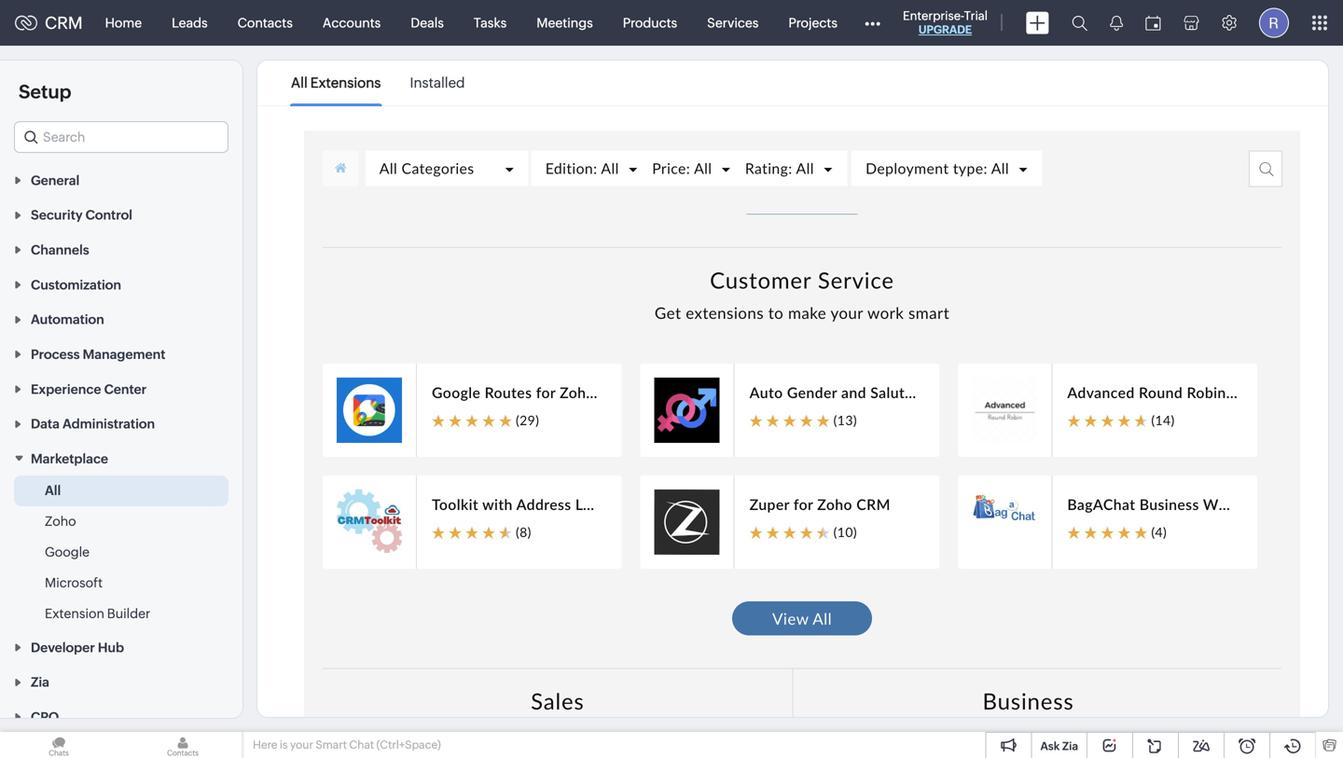 Task type: locate. For each thing, give the bounding box(es) containing it.
enterprise-
[[903, 9, 964, 23]]

developer
[[31, 640, 95, 655]]

logo image
[[15, 15, 37, 30]]

upgrade
[[919, 23, 972, 36]]

general
[[31, 173, 80, 188]]

accounts
[[323, 15, 381, 30]]

services
[[707, 15, 759, 30]]

control
[[85, 208, 132, 223]]

0 vertical spatial all
[[291, 75, 308, 91]]

(ctrl+space)
[[376, 739, 441, 751]]

microsoft link
[[45, 574, 103, 592]]

chat
[[349, 739, 374, 751]]

builder
[[107, 606, 150, 621]]

trial
[[964, 9, 988, 23]]

experience center button
[[0, 371, 243, 406]]

products
[[623, 15, 677, 30]]

0 horizontal spatial zia
[[31, 675, 49, 690]]

0 vertical spatial zia
[[31, 675, 49, 690]]

1 vertical spatial all
[[45, 483, 61, 498]]

1 horizontal spatial all
[[291, 75, 308, 91]]

zoho
[[45, 514, 76, 529]]

administration
[[62, 417, 155, 432]]

all inside marketplace region
[[45, 483, 61, 498]]

all for all
[[45, 483, 61, 498]]

contacts image
[[124, 732, 242, 758]]

meetings
[[537, 15, 593, 30]]

general button
[[0, 162, 243, 197]]

hub
[[98, 640, 124, 655]]

tasks
[[474, 15, 507, 30]]

experience
[[31, 382, 101, 397]]

automation button
[[0, 302, 243, 336]]

experience center
[[31, 382, 147, 397]]

all for all extensions
[[291, 75, 308, 91]]

signals image
[[1110, 15, 1123, 31]]

extension
[[45, 606, 104, 621]]

all
[[291, 75, 308, 91], [45, 483, 61, 498]]

ask zia
[[1040, 740, 1078, 753]]

zia up cpq
[[31, 675, 49, 690]]

zia right 'ask'
[[1062, 740, 1078, 753]]

ask
[[1040, 740, 1060, 753]]

signals element
[[1099, 0, 1134, 46]]

cpq button
[[0, 699, 243, 734]]

security control
[[31, 208, 132, 223]]

all up zoho link at bottom
[[45, 483, 61, 498]]

all extensions
[[291, 75, 381, 91]]

zia
[[31, 675, 49, 690], [1062, 740, 1078, 753]]

profile image
[[1259, 8, 1289, 38]]

None field
[[14, 121, 229, 153]]

search element
[[1061, 0, 1099, 46]]

data
[[31, 417, 60, 432]]

process
[[31, 347, 80, 362]]

Search text field
[[15, 122, 228, 152]]

contacts
[[237, 15, 293, 30]]

leads link
[[157, 0, 223, 45]]

1 vertical spatial zia
[[1062, 740, 1078, 753]]

projects link
[[774, 0, 853, 45]]

zia button
[[0, 664, 243, 699]]

home
[[105, 15, 142, 30]]

data administration button
[[0, 406, 243, 441]]

crm
[[45, 13, 83, 32]]

extensions
[[310, 75, 381, 91]]

0 horizontal spatial all
[[45, 483, 61, 498]]

here
[[253, 739, 277, 751]]

create menu element
[[1015, 0, 1061, 45]]

smart
[[316, 739, 347, 751]]

customization
[[31, 277, 121, 292]]

marketplace button
[[0, 441, 243, 476]]

center
[[104, 382, 147, 397]]

projects
[[789, 15, 838, 30]]

google
[[45, 545, 90, 560]]

all left extensions
[[291, 75, 308, 91]]

installed
[[410, 75, 465, 91]]

Other Modules field
[[853, 8, 893, 38]]

cpq
[[31, 710, 59, 725]]

enterprise-trial upgrade
[[903, 9, 988, 36]]

products link
[[608, 0, 692, 45]]

your
[[290, 739, 313, 751]]

1 horizontal spatial zia
[[1062, 740, 1078, 753]]



Task type: vqa. For each thing, say whether or not it's contained in the screenshot.
DATA ADMINISTRATION
yes



Task type: describe. For each thing, give the bounding box(es) containing it.
google link
[[45, 543, 90, 562]]

search image
[[1072, 15, 1088, 31]]

meetings link
[[522, 0, 608, 45]]

is
[[280, 739, 288, 751]]

create menu image
[[1026, 12, 1049, 34]]

process management
[[31, 347, 165, 362]]

deals
[[411, 15, 444, 30]]

all extensions link
[[291, 62, 381, 104]]

channels button
[[0, 232, 243, 267]]

developer hub
[[31, 640, 124, 655]]

services link
[[692, 0, 774, 45]]

here is your smart chat (ctrl+space)
[[253, 739, 441, 751]]

leads
[[172, 15, 208, 30]]

crm link
[[15, 13, 83, 32]]

marketplace region
[[0, 476, 243, 630]]

security control button
[[0, 197, 243, 232]]

calendar image
[[1145, 15, 1161, 30]]

data administration
[[31, 417, 155, 432]]

security
[[31, 208, 83, 223]]

accounts link
[[308, 0, 396, 45]]

setup
[[19, 81, 71, 103]]

home link
[[90, 0, 157, 45]]

contacts link
[[223, 0, 308, 45]]

tasks link
[[459, 0, 522, 45]]

chats image
[[0, 732, 118, 758]]

deals link
[[396, 0, 459, 45]]

microsoft
[[45, 576, 103, 590]]

channels
[[31, 243, 89, 257]]

marketplace
[[31, 451, 108, 466]]

profile element
[[1248, 0, 1300, 45]]

extension builder
[[45, 606, 150, 621]]

management
[[83, 347, 165, 362]]

developer hub button
[[0, 630, 243, 664]]

zoho link
[[45, 512, 76, 531]]

zia inside 'dropdown button'
[[31, 675, 49, 690]]

process management button
[[0, 336, 243, 371]]

customization button
[[0, 267, 243, 302]]

automation
[[31, 312, 104, 327]]

installed link
[[410, 62, 465, 104]]

all link
[[45, 481, 61, 500]]



